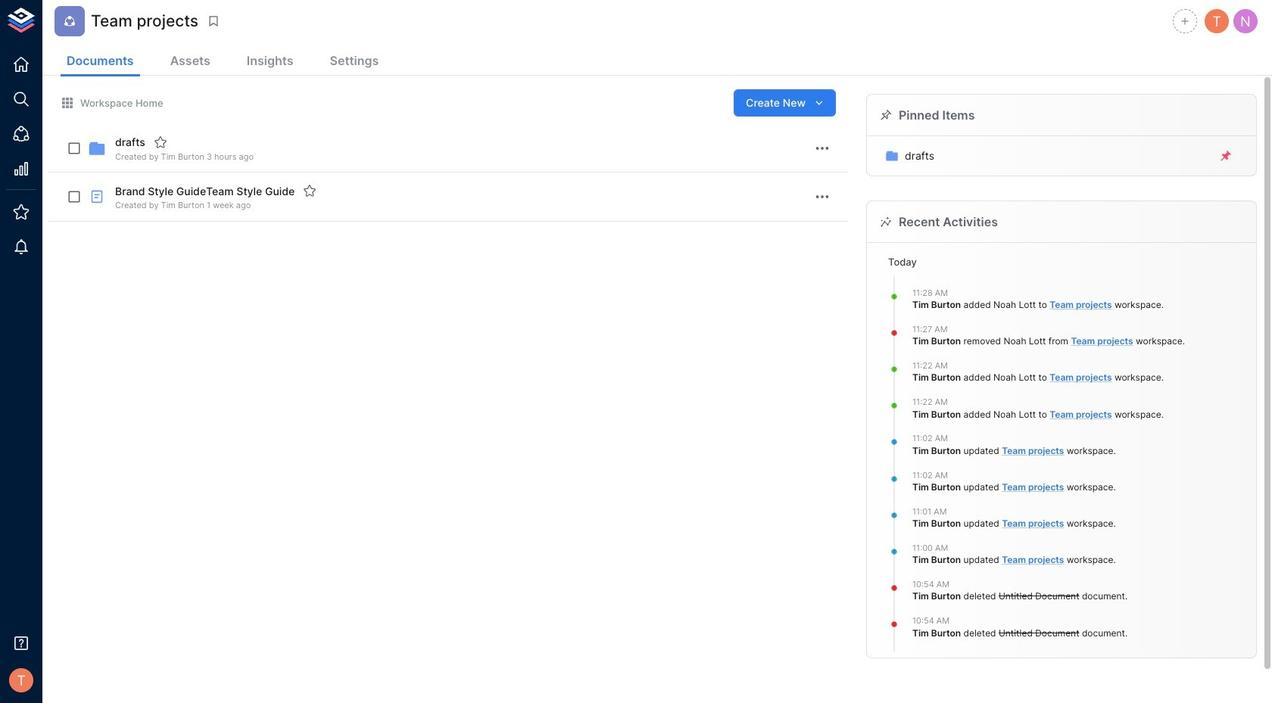 Task type: locate. For each thing, give the bounding box(es) containing it.
0 horizontal spatial favorite image
[[154, 136, 167, 149]]

1 vertical spatial favorite image
[[303, 184, 317, 198]]

favorite image
[[154, 136, 167, 149], [303, 184, 317, 198]]



Task type: vqa. For each thing, say whether or not it's contained in the screenshot.
right Favorite image
yes



Task type: describe. For each thing, give the bounding box(es) containing it.
unpin image
[[1220, 149, 1234, 163]]

bookmark image
[[207, 14, 221, 28]]

0 vertical spatial favorite image
[[154, 136, 167, 149]]

1 horizontal spatial favorite image
[[303, 184, 317, 198]]



